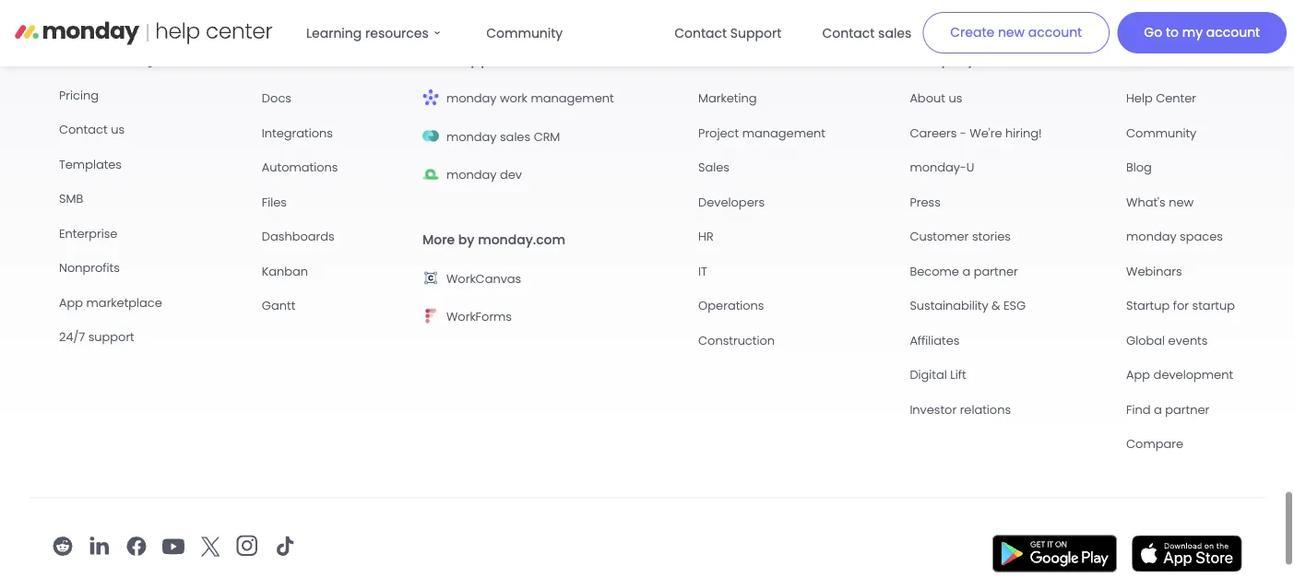 Task type: describe. For each thing, give the bounding box(es) containing it.
support
[[731, 24, 782, 42]]

app for app marketplace
[[59, 295, 83, 311]]

monday-u link
[[910, 159, 975, 177]]

automations
[[262, 160, 338, 176]]

monday.com logo image
[[15, 15, 273, 52]]

blog
[[1127, 160, 1152, 176]]

global
[[1127, 333, 1165, 349]]

footer wm logo image
[[423, 90, 439, 107]]

support
[[88, 329, 134, 346]]

use
[[699, 51, 722, 69]]

contact for contact us
[[59, 122, 108, 138]]

investor relations link
[[910, 401, 1011, 419]]

sales
[[699, 160, 730, 176]]

a for find
[[1154, 402, 1162, 419]]

monday sales crm link
[[423, 128, 560, 150]]

crm icon footer image
[[423, 128, 439, 145]]

monday.com
[[478, 232, 566, 250]]

customer stories link
[[910, 228, 1011, 246]]

workforms icon footer image
[[423, 309, 439, 325]]

hr
[[699, 229, 714, 246]]

what's new
[[1127, 194, 1194, 211]]

what's new link
[[1127, 194, 1194, 212]]

pricing link
[[59, 87, 99, 105]]

workforms link
[[423, 309, 512, 331]]

for
[[1173, 298, 1189, 315]]

docs
[[262, 91, 292, 107]]

products
[[481, 51, 540, 69]]

we're
[[970, 125, 1002, 142]]

create new account link
[[923, 12, 1110, 54]]

contact support
[[675, 24, 782, 42]]

careers
[[910, 125, 957, 142]]

monday work management link
[[423, 90, 614, 112]]

digital lift link
[[910, 367, 967, 385]]

more
[[423, 232, 455, 250]]

startup for startup
[[1127, 298, 1235, 315]]

workcanvas
[[447, 271, 521, 288]]

contact support link
[[664, 15, 793, 52]]

contact sales link
[[812, 15, 923, 52]]

monday for monday sales crm
[[447, 129, 497, 145]]

docs link
[[262, 90, 292, 108]]

work
[[500, 91, 528, 107]]

monday dev
[[447, 167, 522, 184]]

create
[[951, 24, 995, 42]]

about us
[[910, 91, 963, 107]]

stories
[[972, 229, 1011, 246]]

account inside create new account link
[[1029, 24, 1083, 42]]

global events link
[[1127, 332, 1208, 350]]

features
[[262, 51, 318, 69]]

development
[[1154, 367, 1234, 384]]

monday products
[[423, 51, 540, 69]]

[show_lang_widget]
[[52, 537, 188, 555]]

0 vertical spatial community
[[487, 24, 563, 42]]

contact us link
[[59, 121, 125, 139]]

a for become
[[963, 264, 971, 280]]

smb
[[59, 191, 83, 208]]

hiring!
[[1006, 125, 1042, 142]]

blog link
[[1127, 159, 1152, 177]]

app development
[[1127, 367, 1234, 384]]

startup for startup link
[[1127, 298, 1235, 316]]

dev
[[500, 167, 522, 184]]

nonprofits
[[59, 260, 120, 277]]

find
[[1127, 402, 1151, 419]]

webinars link
[[1127, 263, 1183, 281]]

0 vertical spatial management
[[531, 91, 614, 107]]

webinars
[[1127, 264, 1183, 280]]

become a partner
[[910, 264, 1018, 280]]

go
[[1144, 24, 1163, 42]]

new for create
[[998, 24, 1025, 42]]

monday work management
[[447, 91, 614, 107]]

monday for monday products
[[423, 51, 478, 69]]

become a partner link
[[910, 263, 1018, 281]]

download the monday ios app from the app store image
[[1132, 536, 1243, 573]]

automations link
[[262, 159, 338, 177]]

by
[[458, 232, 475, 250]]

sustainability
[[910, 298, 989, 315]]

project
[[699, 125, 739, 142]]

operations
[[699, 298, 764, 315]]

monday for monday work management
[[447, 91, 497, 107]]

help center link
[[1127, 90, 1197, 108]]

crm
[[534, 129, 560, 145]]

lift
[[951, 367, 967, 384]]

compare link
[[1127, 436, 1184, 454]]

kanban link
[[262, 263, 308, 281]]

digital
[[910, 367, 947, 384]]

sales link
[[699, 159, 730, 177]]

app for app development
[[1127, 367, 1151, 384]]

monday spaces
[[1127, 229, 1223, 246]]

&
[[992, 298, 1001, 315]]

company
[[910, 51, 975, 69]]

workcanvas icon footer image
[[423, 271, 439, 287]]

investor relations
[[910, 402, 1011, 419]]

app marketplace link
[[59, 294, 162, 312]]

become
[[910, 264, 960, 280]]

sustainability & esg link
[[910, 298, 1026, 316]]

construction
[[699, 333, 775, 349]]

partner for become a partner
[[974, 264, 1018, 280]]

download the monday android app from google play image
[[993, 536, 1117, 573]]



Task type: locate. For each thing, give the bounding box(es) containing it.
learning
[[306, 24, 362, 42]]

it
[[699, 264, 708, 280]]

app up find at the bottom of page
[[1127, 367, 1151, 384]]

monday-u
[[910, 160, 975, 176]]

startup
[[1193, 298, 1235, 315]]

go to my account link
[[1118, 12, 1287, 54]]

us for about us
[[949, 91, 963, 107]]

account right my
[[1207, 24, 1261, 42]]

templates
[[59, 156, 122, 173]]

project management link
[[699, 125, 826, 143]]

files
[[262, 194, 287, 211]]

-
[[960, 125, 967, 142]]

center
[[1156, 91, 1197, 107]]

1 account from the left
[[1029, 24, 1083, 42]]

contact us
[[59, 122, 125, 138]]

monday logo image
[[59, 43, 178, 72]]

app development link
[[1127, 367, 1234, 385]]

1 vertical spatial community
[[1127, 125, 1197, 142]]

hr link
[[699, 228, 714, 246]]

contact inside contact sales link
[[823, 24, 875, 42]]

community link
[[475, 15, 574, 52], [1127, 125, 1197, 143]]

1 vertical spatial app
[[1127, 367, 1151, 384]]

1 vertical spatial sales
[[500, 129, 531, 145]]

1 vertical spatial partner
[[1166, 402, 1210, 419]]

careers - we're hiring!
[[910, 125, 1042, 142]]

monday up 'webinars'
[[1127, 229, 1177, 246]]

monday inside 'link'
[[447, 167, 497, 184]]

help center
[[1127, 91, 1197, 107]]

us up templates
[[111, 122, 125, 138]]

0 vertical spatial app
[[59, 295, 83, 311]]

customer
[[910, 229, 969, 246]]

sales
[[879, 24, 912, 42], [500, 129, 531, 145]]

partner for find a partner
[[1166, 402, 1210, 419]]

resources
[[365, 24, 429, 42]]

community link for learning resources link
[[475, 15, 574, 52]]

workcanvas link
[[423, 271, 521, 292]]

monday up monday dev
[[447, 129, 497, 145]]

1 horizontal spatial a
[[1154, 402, 1162, 419]]

community up products
[[487, 24, 563, 42]]

affiliates
[[910, 333, 960, 349]]

contact inside contact support link
[[675, 24, 727, 42]]

monday for monday spaces
[[1127, 229, 1177, 246]]

0 horizontal spatial a
[[963, 264, 971, 280]]

a inside 'become a partner' "link"
[[963, 264, 971, 280]]

new for what's
[[1169, 194, 1194, 211]]

marketing link
[[699, 90, 757, 108]]

find a partner link
[[1127, 401, 1210, 419]]

0 horizontal spatial app
[[59, 295, 83, 311]]

us for contact us
[[111, 122, 125, 138]]

partner down development
[[1166, 402, 1210, 419]]

learning resources
[[306, 24, 429, 42]]

24/7
[[59, 329, 85, 346]]

0 vertical spatial sales
[[879, 24, 912, 42]]

sales left crm
[[500, 129, 531, 145]]

management
[[531, 91, 614, 107], [743, 125, 826, 142]]

us right about on the right
[[949, 91, 963, 107]]

0 horizontal spatial contact
[[59, 122, 108, 138]]

0 horizontal spatial new
[[998, 24, 1025, 42]]

gantt link
[[262, 298, 296, 316]]

events
[[1169, 333, 1208, 349]]

cases
[[726, 51, 764, 69]]

nonprofits link
[[59, 260, 120, 278]]

contact for contact sales
[[823, 24, 875, 42]]

0 vertical spatial partner
[[974, 264, 1018, 280]]

help
[[1127, 91, 1153, 107]]

sales inside monday sales crm link
[[500, 129, 531, 145]]

kanban
[[262, 264, 308, 280]]

what's
[[1127, 194, 1166, 211]]

0 vertical spatial new
[[998, 24, 1025, 42]]

community down help center link
[[1127, 125, 1197, 142]]

monday left dev
[[447, 167, 497, 184]]

1 horizontal spatial contact
[[675, 24, 727, 42]]

1 horizontal spatial community
[[1127, 125, 1197, 142]]

1 horizontal spatial community link
[[1127, 125, 1197, 143]]

contact inside contact us link
[[59, 122, 108, 138]]

sales up company
[[879, 24, 912, 42]]

dashboards link
[[262, 228, 335, 246]]

1 vertical spatial a
[[1154, 402, 1162, 419]]

spaces
[[1180, 229, 1223, 246]]

affiliates link
[[910, 332, 960, 350]]

global events
[[1127, 333, 1208, 349]]

0 horizontal spatial us
[[111, 122, 125, 138]]

account right create
[[1029, 24, 1083, 42]]

about us link
[[910, 90, 963, 108]]

a right become
[[963, 264, 971, 280]]

enterprise link
[[59, 225, 118, 243]]

monday
[[423, 51, 478, 69], [447, 91, 497, 107], [447, 129, 497, 145], [447, 167, 497, 184], [1127, 229, 1177, 246]]

app
[[59, 295, 83, 311], [1127, 367, 1151, 384]]

community link down help center link
[[1127, 125, 1197, 143]]

gantt
[[262, 298, 296, 315]]

new right create
[[998, 24, 1025, 42]]

sales for contact
[[879, 24, 912, 42]]

0 horizontal spatial account
[[1029, 24, 1083, 42]]

contact sales
[[823, 24, 912, 42]]

2 account from the left
[[1207, 24, 1261, 42]]

0 horizontal spatial community link
[[475, 15, 574, 52]]

app marketplace
[[59, 295, 162, 311]]

my
[[1183, 24, 1203, 42]]

integrations link
[[262, 125, 333, 143]]

1 horizontal spatial us
[[949, 91, 963, 107]]

esg
[[1004, 298, 1026, 315]]

new up monday spaces
[[1169, 194, 1194, 211]]

account inside go to my account "link"
[[1207, 24, 1261, 42]]

contact for contact support
[[675, 24, 727, 42]]

community link for help center link
[[1127, 125, 1197, 143]]

1 horizontal spatial app
[[1127, 367, 1151, 384]]

new
[[998, 24, 1025, 42], [1169, 194, 1194, 211]]

2 horizontal spatial contact
[[823, 24, 875, 42]]

a right find at the bottom of page
[[1154, 402, 1162, 419]]

1 vertical spatial management
[[743, 125, 826, 142]]

0 vertical spatial community link
[[475, 15, 574, 52]]

1 vertical spatial us
[[111, 122, 125, 138]]

1 vertical spatial community link
[[1127, 125, 1197, 143]]

monday down monday products at left
[[447, 91, 497, 107]]

monday-
[[910, 160, 967, 176]]

0 horizontal spatial community
[[487, 24, 563, 42]]

to
[[1166, 24, 1179, 42]]

templates link
[[59, 156, 122, 174]]

0 vertical spatial us
[[949, 91, 963, 107]]

monday up footer wm logo
[[423, 51, 478, 69]]

go to my account
[[1144, 24, 1261, 42]]

customer stories
[[910, 229, 1011, 246]]

1 horizontal spatial sales
[[879, 24, 912, 42]]

1 horizontal spatial partner
[[1166, 402, 1210, 419]]

smb link
[[59, 191, 83, 209]]

monday for monday dev
[[447, 167, 497, 184]]

1 vertical spatial new
[[1169, 194, 1194, 211]]

startup
[[1127, 298, 1170, 315]]

1 horizontal spatial account
[[1207, 24, 1261, 42]]

management up crm
[[531, 91, 614, 107]]

sales for monday
[[500, 129, 531, 145]]

community link up monday work management
[[475, 15, 574, 52]]

use cases
[[699, 51, 764, 69]]

partner inside "link"
[[974, 264, 1018, 280]]

1 horizontal spatial new
[[1169, 194, 1194, 211]]

app up 24/7
[[59, 295, 83, 311]]

monday sales crm
[[447, 129, 560, 145]]

0 horizontal spatial management
[[531, 91, 614, 107]]

0 horizontal spatial sales
[[500, 129, 531, 145]]

management right the project
[[743, 125, 826, 142]]

press link
[[910, 194, 941, 212]]

a inside find a partner link
[[1154, 402, 1162, 419]]

developers
[[699, 194, 765, 211]]

1 horizontal spatial management
[[743, 125, 826, 142]]

enterprise
[[59, 226, 118, 242]]

u
[[967, 160, 975, 176]]

0 horizontal spatial partner
[[974, 264, 1018, 280]]

monday dev link
[[423, 167, 522, 188]]

dev new mobile footer logo image
[[423, 167, 439, 183]]

partner
[[974, 264, 1018, 280], [1166, 402, 1210, 419]]

0 vertical spatial a
[[963, 264, 971, 280]]

sales inside contact sales link
[[879, 24, 912, 42]]

partner up "&"
[[974, 264, 1018, 280]]

integrations
[[262, 125, 333, 142]]

digital lift
[[910, 367, 967, 384]]

find a partner
[[1127, 402, 1210, 419]]



Task type: vqa. For each thing, say whether or not it's contained in the screenshot.
the agile
no



